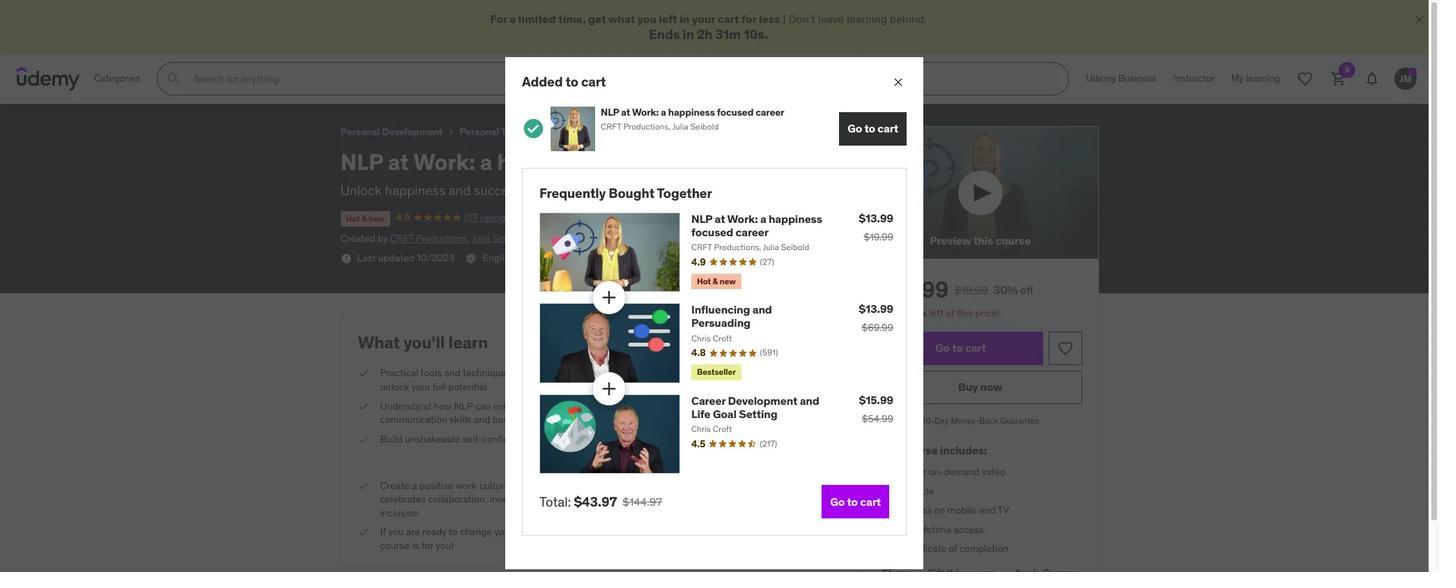 Task type: locate. For each thing, give the bounding box(es) containing it.
xsmall image right personal development link
[[446, 127, 457, 138]]

4.9
[[396, 211, 411, 224], [692, 256, 706, 268]]

0 horizontal spatial productions,
[[624, 121, 671, 132]]

for right is
[[422, 540, 434, 552]]

and up relationships
[[757, 433, 774, 445]]

neuro
[[607, 182, 644, 199]]

seibold
[[691, 121, 719, 132], [493, 232, 525, 245], [781, 242, 810, 252]]

0 horizontal spatial english
[[483, 252, 515, 264]]

croft inside career development and life goal setting chris croft
[[713, 424, 732, 434]]

develop emotional resilience to handle challenges
[[615, 400, 784, 426]]

xsmall image left 1 article
[[879, 485, 890, 499]]

1 horizontal spatial work
[[540, 182, 569, 199]]

$15.99
[[859, 393, 894, 407]]

you right if
[[388, 526, 404, 538]]

1 left hour at the right of the page
[[901, 466, 905, 478]]

1 horizontal spatial you
[[546, 367, 561, 380]]

xsmall image for full
[[879, 523, 890, 537]]

the up the relevance
[[651, 367, 665, 380]]

work:
[[48, 6, 79, 20], [632, 106, 659, 118], [413, 148, 475, 176], [728, 212, 758, 226]]

in down fundamental
[[691, 381, 699, 393]]

chris up 4.8
[[692, 333, 711, 343]]

1 vertical spatial left
[[930, 307, 944, 320]]

the
[[651, 367, 665, 380], [701, 381, 716, 393], [647, 433, 662, 445]]

27 reviews element
[[760, 256, 775, 268]]

0 horizontal spatial personal
[[341, 126, 380, 138]]

if
[[380, 526, 386, 538]]

1 croft from the top
[[713, 333, 732, 343]]

$19.99 inside $13.99 $19.99
[[864, 231, 894, 243]]

30-
[[921, 416, 935, 426]]

0 vertical spatial chris
[[692, 333, 711, 343]]

inclusion
[[380, 507, 419, 519]]

programming up nlp at work: a happiness focused career link
[[707, 182, 788, 199]]

build unshakeable self-confidence
[[380, 433, 531, 445]]

0 horizontal spatial $19.99
[[864, 231, 894, 243]]

wishlist image
[[1057, 340, 1074, 357]]

career development and life goal setting chris croft
[[692, 394, 820, 434]]

full
[[901, 523, 917, 536]]

2 english from the left
[[543, 252, 575, 264]]

0 horizontal spatial with
[[719, 479, 738, 492]]

xsmall image
[[446, 127, 457, 138], [573, 127, 584, 138], [358, 367, 369, 381], [358, 433, 369, 446], [593, 433, 604, 446], [358, 479, 369, 493], [879, 485, 890, 499], [358, 526, 369, 540]]

the for fundamental
[[651, 367, 665, 380]]

with inside master the art of active listening and empathy to build positive relationships with others
[[785, 446, 804, 459]]

this course includes:
[[879, 443, 987, 457]]

1 vertical spatial work
[[456, 479, 477, 492]]

udemy image
[[17, 67, 80, 91]]

the left the art
[[647, 433, 662, 445]]

for for if you are ready to change your life, this course is for you!
[[422, 540, 434, 552]]

for inside if you are ready to change your life, this course is for you!
[[422, 540, 434, 552]]

full
[[433, 381, 446, 393]]

0 horizontal spatial 4.9
[[396, 211, 411, 224]]

0 vertical spatial with
[[785, 446, 804, 459]]

1 horizontal spatial development
[[728, 394, 798, 408]]

for left "less"
[[742, 12, 757, 26]]

you inside for a limited time, get what you left in your cart for less | don't leave learning behind. ends in 2h 31m 10s .
[[638, 12, 657, 26]]

course language image
[[466, 253, 477, 264]]

the up "career"
[[701, 381, 716, 393]]

0 vertical spatial left
[[659, 12, 678, 26]]

xsmall image left unlock
[[358, 367, 369, 381]]

new inside the added to cart dialog
[[720, 276, 736, 286]]

create
[[380, 479, 410, 492]]

your inside for a limited time, get what you left in your cart for less | don't leave learning behind. ends in 2h 31m 10s .
[[692, 12, 716, 26]]

0 horizontal spatial &
[[362, 213, 367, 224]]

neuro-linguistic programming
[[587, 126, 727, 138]]

less
[[759, 12, 781, 26]]

croft down persuading
[[713, 333, 732, 343]]

2 horizontal spatial course
[[996, 234, 1031, 248]]

help
[[525, 367, 544, 380]]

left right the hours
[[930, 307, 944, 320]]

xsmall image left explore
[[593, 367, 604, 381]]

certificate of completion
[[901, 543, 1009, 555]]

your up 2h 31m 10s
[[692, 12, 716, 26]]

1 vertical spatial new
[[720, 276, 736, 286]]

lifetime
[[919, 523, 952, 536]]

empowering
[[740, 479, 794, 492]]

linguistic right neuro
[[647, 182, 704, 199]]

english right closed captions image
[[543, 252, 575, 264]]

success
[[474, 182, 522, 199]]

1 vertical spatial $19.99
[[955, 283, 989, 297]]

and inside career development and life goal setting chris croft
[[800, 394, 820, 408]]

2 vertical spatial the
[[647, 433, 662, 445]]

for
[[742, 12, 757, 26], [422, 540, 434, 552]]

course up hour at the right of the page
[[903, 443, 938, 457]]

development inside career development and life goal setting chris croft
[[728, 394, 798, 408]]

2 personal from the left
[[460, 126, 499, 138]]

0 horizontal spatial of
[[679, 433, 687, 445]]

and inside nlp at work: a happiness focused career unlock happiness and success at work using neuro linguistic programming (nlp)
[[449, 182, 471, 199]]

its
[[634, 381, 645, 393]]

learning
[[847, 12, 888, 26]]

1 1 from the top
[[901, 466, 905, 478]]

nlp inside understand how nlp can enhance your communication skills and boost your career
[[454, 400, 473, 412]]

1 horizontal spatial go
[[848, 122, 863, 135]]

and left its
[[615, 381, 632, 393]]

0 horizontal spatial crft
[[391, 232, 414, 245]]

1 horizontal spatial positive
[[690, 446, 725, 459]]

you inside "practical tools and techniques to help you unlock your full potential"
[[546, 367, 561, 380]]

and up the full
[[444, 367, 461, 380]]

2 horizontal spatial of
[[949, 543, 958, 555]]

communication
[[380, 414, 448, 426]]

and up (27
[[449, 182, 471, 199]]

focused inside nlp at work: a happiness focused career unlock happiness and success at work using neuro linguistic programming (nlp)
[[611, 148, 696, 176]]

xsmall image
[[341, 253, 352, 264], [593, 367, 604, 381], [358, 400, 369, 414], [593, 400, 604, 414], [879, 504, 890, 518], [879, 523, 890, 537]]

1 horizontal spatial 4.9
[[692, 256, 706, 268]]

2 horizontal spatial seibold
[[781, 242, 810, 252]]

go to cart left access
[[831, 495, 881, 509]]

0 vertical spatial linguistic
[[618, 126, 663, 138]]

of right the art
[[679, 433, 687, 445]]

certificate
[[901, 543, 947, 555]]

0 horizontal spatial for
[[422, 540, 434, 552]]

0 horizontal spatial go
[[831, 495, 845, 509]]

personal up "unlock"
[[341, 126, 380, 138]]

this right preview
[[974, 234, 994, 248]]

1 vertical spatial with
[[719, 479, 738, 492]]

go to cart button left access
[[822, 485, 890, 519]]

to
[[566, 73, 579, 90], [865, 122, 876, 135], [953, 341, 963, 355], [513, 367, 522, 380], [743, 400, 752, 412], [655, 446, 664, 459], [847, 495, 858, 509], [449, 526, 458, 538]]

0 vertical spatial &
[[362, 213, 367, 224]]

1 horizontal spatial with
[[785, 446, 804, 459]]

$69.99
[[862, 322, 894, 334]]

and right handle
[[800, 394, 820, 408]]

work up students
[[540, 182, 569, 199]]

1 vertical spatial go
[[936, 341, 950, 355]]

1 chris from the top
[[692, 333, 711, 343]]

1 horizontal spatial of
[[767, 367, 776, 380]]

life,
[[516, 526, 531, 538]]

1 horizontal spatial personal
[[460, 126, 499, 138]]

xsmall image left master
[[593, 433, 604, 446]]

1 vertical spatial go to cart
[[936, 341, 986, 355]]

0 horizontal spatial work
[[456, 479, 477, 492]]

this left price!
[[957, 307, 973, 320]]

& up influencing
[[713, 276, 718, 286]]

for inside for a limited time, get what you left in your cart for less | don't leave learning behind. ends in 2h 31m 10s .
[[742, 12, 757, 26]]

croft down goal
[[713, 424, 732, 434]]

your inside if you are ready to change your life, this course is for you!
[[495, 526, 513, 538]]

1 vertical spatial programming
[[707, 182, 788, 199]]

$13.99 for $13.99 $69.99
[[859, 302, 894, 316]]

0 vertical spatial nlp at work: a happiness focused career crft productions, julia seibold
[[601, 106, 785, 132]]

new up by at top left
[[369, 213, 385, 224]]

you for for a limited time, get what you left in your cart for less | don't leave learning behind. ends in 2h 31m 10s .
[[638, 12, 657, 26]]

2 chris from the top
[[692, 424, 711, 434]]

30%
[[994, 283, 1018, 297]]

the for art
[[647, 433, 662, 445]]

xsmall image for build unshakeable self-confidence
[[358, 433, 369, 446]]

(591)
[[760, 347, 778, 358]]

work: inside nlp at work: a happiness focused career unlock happiness and success at work using neuro linguistic programming (nlp)
[[413, 148, 475, 176]]

unlock
[[380, 381, 409, 393]]

for for for a limited time, get what you left in your cart for less | don't leave learning behind. ends in 2h 31m 10s .
[[742, 12, 757, 26]]

productions, right neuro-
[[624, 121, 671, 132]]

2 croft from the top
[[713, 424, 732, 434]]

of down 591 reviews element
[[767, 367, 776, 380]]

xsmall image left if
[[358, 526, 369, 540]]

setting
[[739, 407, 778, 421]]

1 for 1 hour on-demand video
[[901, 466, 905, 478]]

$19.99 for $13.99 $19.99
[[864, 231, 894, 243]]

1 horizontal spatial course
[[903, 443, 938, 457]]

1 for 1 article
[[901, 485, 905, 498]]

this inside button
[[974, 234, 994, 248]]

you right help
[[546, 367, 561, 380]]

1 vertical spatial positive
[[419, 479, 454, 492]]

bought
[[609, 185, 655, 201]]

go to cart for middle go to cart button
[[936, 341, 986, 355]]

xsmall image left the understand
[[358, 400, 369, 414]]

1 vertical spatial hot & new
[[697, 276, 736, 286]]

1 left article
[[901, 485, 905, 498]]

2 horizontal spatial you
[[638, 12, 657, 26]]

positive down active
[[690, 446, 725, 459]]

practical
[[380, 367, 419, 380]]

nlp
[[11, 6, 33, 20], [601, 106, 619, 118], [341, 148, 383, 176], [692, 212, 713, 226], [778, 367, 797, 380], [454, 400, 473, 412]]

how
[[434, 400, 452, 412]]

and right innovation
[[538, 493, 554, 506]]

$19.99
[[864, 231, 894, 243], [955, 283, 989, 297]]

214 students
[[519, 211, 575, 224]]

in inside explore the fundamental concepts of nlp and its relevance in the workplace
[[691, 381, 699, 393]]

xsmall image for develop
[[593, 400, 604, 414]]

1 vertical spatial &
[[713, 276, 718, 286]]

julia up together
[[673, 121, 689, 132]]

4.9 for (27)
[[692, 256, 706, 268]]

0 vertical spatial croft
[[713, 333, 732, 343]]

instructor
[[1174, 72, 1215, 85]]

and left tv
[[980, 504, 996, 517]]

0 horizontal spatial left
[[659, 12, 678, 26]]

julia
[[673, 121, 689, 132], [472, 232, 490, 245], [763, 242, 779, 252]]

crft down together
[[692, 242, 712, 252]]

0 vertical spatial for
[[742, 12, 757, 26]]

innovation
[[490, 493, 535, 506]]

1 horizontal spatial productions,
[[714, 242, 761, 252]]

the inside master the art of active listening and empathy to build positive relationships with others
[[647, 433, 662, 445]]

hot inside the added to cart dialog
[[697, 276, 711, 286]]

career inside understand how nlp can enhance your communication skills and boost your career
[[541, 414, 569, 426]]

2 1 from the top
[[901, 485, 905, 498]]

1 horizontal spatial new
[[720, 276, 736, 286]]

confidence
[[482, 433, 531, 445]]

0 horizontal spatial course
[[380, 540, 410, 552]]

day
[[935, 416, 949, 426]]

course inside if you are ready to change your life, this course is for you!
[[380, 540, 410, 552]]

1 vertical spatial for
[[422, 540, 434, 552]]

this right the life,
[[534, 526, 550, 538]]

positive up collaboration,
[[419, 479, 454, 492]]

0 horizontal spatial you
[[388, 526, 404, 538]]

happiness
[[91, 6, 146, 20], [668, 106, 715, 118], [497, 148, 606, 176], [385, 182, 446, 199], [769, 212, 823, 226]]

seibold up together
[[691, 121, 719, 132]]

personal transformation
[[460, 126, 570, 138]]

created by crft productions , julia seibold
[[341, 232, 525, 245]]

in right ends
[[683, 26, 694, 43]]

2 vertical spatial go
[[831, 495, 845, 509]]

productions, down nlp at work: a happiness focused career link
[[714, 242, 761, 252]]

course up 30%
[[996, 234, 1031, 248]]

of
[[767, 367, 776, 380], [679, 433, 687, 445], [949, 543, 958, 555]]

4.9 up crft productions link
[[396, 211, 411, 224]]

relevance
[[647, 381, 689, 393]]

left up ends
[[659, 12, 678, 26]]

hot & new up influencing
[[697, 276, 736, 286]]

seibold down nlp at work: a happiness focused career link
[[781, 242, 810, 252]]

others
[[615, 460, 643, 473]]

with right 217 reviews element
[[785, 446, 804, 459]]

to inside "practical tools and techniques to help you unlock your full potential"
[[513, 367, 522, 380]]

xsmall image left last
[[341, 253, 352, 264]]

hot & new up created
[[346, 213, 385, 224]]

0 vertical spatial 1
[[901, 466, 905, 478]]

close image
[[1413, 13, 1427, 26]]

$13.99 $69.99
[[859, 302, 894, 334]]

0 vertical spatial course
[[996, 234, 1031, 248]]

and down can
[[474, 414, 490, 426]]

with right 'beliefs'
[[719, 479, 738, 492]]

1 vertical spatial croft
[[713, 424, 732, 434]]

xsmall image left develop
[[593, 400, 604, 414]]

1 vertical spatial productions,
[[714, 242, 761, 252]]

$19.99 for $13.99 $19.99 30% off
[[955, 283, 989, 297]]

personal for personal development
[[341, 126, 380, 138]]

(217)
[[760, 438, 778, 449]]

nlp at work: a happiness focused career unlock happiness and success at work using neuro linguistic programming (nlp)
[[341, 148, 824, 199]]

2 vertical spatial you
[[388, 526, 404, 538]]

and inside influencing and persuading chris croft
[[753, 303, 772, 317]]

go to cart down close modal icon on the right of page
[[848, 122, 899, 135]]

unlock
[[341, 182, 382, 199]]

you up ends
[[638, 12, 657, 26]]

nlp at work: a happiness focused career link
[[692, 212, 823, 239]]

croft
[[713, 333, 732, 343], [713, 424, 732, 434]]

xsmall image left build
[[358, 433, 369, 446]]

1 horizontal spatial &
[[713, 276, 718, 286]]

1 english from the left
[[483, 252, 515, 264]]

4.9 up influencing
[[692, 256, 706, 268]]

english down the julia seibold link
[[483, 252, 515, 264]]

1 vertical spatial 4.9
[[692, 256, 706, 268]]

nlp at work: a happiness focused career
[[11, 6, 227, 20]]

focused
[[148, 6, 191, 20], [717, 106, 754, 118], [611, 148, 696, 176], [692, 225, 734, 239]]

0 vertical spatial go to cart
[[848, 122, 899, 135]]

in up ends
[[680, 12, 690, 26]]

1 vertical spatial of
[[679, 433, 687, 445]]

you
[[638, 12, 657, 26], [546, 367, 561, 380], [388, 526, 404, 538]]

2 vertical spatial this
[[534, 526, 550, 538]]

0 vertical spatial work
[[540, 182, 569, 199]]

xsmall image left access
[[879, 504, 890, 518]]

cart down price!
[[966, 341, 986, 355]]

1 vertical spatial development
[[728, 394, 798, 408]]

development
[[382, 126, 443, 138], [728, 394, 798, 408]]

get
[[588, 12, 606, 26]]

your left the life,
[[495, 526, 513, 538]]

personal
[[341, 126, 380, 138], [460, 126, 499, 138]]

linguistic
[[618, 126, 663, 138], [647, 182, 704, 199]]

access on mobile and tv
[[901, 504, 1010, 517]]

1 horizontal spatial hot
[[697, 276, 711, 286]]

positive inside create a positive work culture that celebrates collaboration, innovation and inclusion
[[419, 479, 454, 492]]

hot up created
[[346, 213, 360, 224]]

hot up influencing
[[697, 276, 711, 286]]

access
[[954, 523, 984, 536]]

nlp at work: a happiness focused career crft productions, julia seibold
[[601, 106, 785, 132], [692, 212, 823, 252]]

1 vertical spatial you
[[546, 367, 561, 380]]

591 reviews element
[[760, 347, 778, 359]]

crft right nlp at work: a happiness focused career image at the top left of page
[[601, 121, 622, 132]]

go to cart down 2 hours left at this price!
[[936, 341, 986, 355]]

work up collaboration,
[[456, 479, 477, 492]]

personal left the transformation
[[460, 126, 499, 138]]

(nlp)
[[791, 182, 824, 199]]

xsmall image for master the art of active listening and empathy to build positive relationships with others
[[593, 433, 604, 446]]

course down if
[[380, 540, 410, 552]]

tv
[[998, 504, 1010, 517]]

at
[[35, 6, 46, 20], [621, 106, 630, 118], [388, 148, 409, 176], [525, 182, 537, 199], [715, 212, 725, 226], [946, 307, 955, 320]]

hot & new inside the added to cart dialog
[[697, 276, 736, 286]]

0 vertical spatial you
[[638, 12, 657, 26]]

skills
[[450, 414, 472, 426]]

cart
[[718, 12, 739, 26], [582, 73, 606, 90], [878, 122, 899, 135], [966, 341, 986, 355], [861, 495, 881, 509]]

this inside if you are ready to change your life, this course is for you!
[[534, 526, 550, 538]]

1 horizontal spatial for
[[742, 12, 757, 26]]

cart up 2h 31m 10s
[[718, 12, 739, 26]]

0 vertical spatial $19.99
[[864, 231, 894, 243]]

julia up (27)
[[763, 242, 779, 252]]

new up influencing
[[720, 276, 736, 286]]

4.9 inside the added to cart dialog
[[692, 256, 706, 268]]

to inside develop emotional resilience to handle challenges
[[743, 400, 752, 412]]

julia right ,
[[472, 232, 490, 245]]

0 vertical spatial the
[[651, 367, 665, 380]]

course inside button
[[996, 234, 1031, 248]]

programming
[[665, 126, 727, 138], [707, 182, 788, 199]]

1 horizontal spatial seibold
[[691, 121, 719, 132]]

xsmall image left create
[[358, 479, 369, 493]]

celebrates
[[380, 493, 426, 506]]

xsmall image for last
[[341, 253, 352, 264]]

0 vertical spatial positive
[[690, 446, 725, 459]]

your inside "practical tools and techniques to help you unlock your full potential"
[[412, 381, 430, 393]]

programming up together
[[665, 126, 727, 138]]

last updated 10/2023
[[357, 252, 455, 264]]

1 horizontal spatial $19.99
[[955, 283, 989, 297]]

xsmall image left full
[[879, 523, 890, 537]]

$19.99 inside $13.99 $19.99 30% off
[[955, 283, 989, 297]]

2 vertical spatial of
[[949, 543, 958, 555]]

& up created
[[362, 213, 367, 224]]

preview
[[930, 234, 972, 248]]

nlp inside explore the fundamental concepts of nlp and its relevance in the workplace
[[778, 367, 797, 380]]

seibold down ratings)
[[493, 232, 525, 245]]

0 vertical spatial development
[[382, 126, 443, 138]]

a
[[82, 6, 88, 20], [510, 12, 516, 26], [661, 106, 666, 118], [480, 148, 493, 176], [761, 212, 767, 226], [412, 479, 417, 492]]

understand how nlp can enhance your communication skills and boost your career
[[380, 400, 569, 426]]

go to cart button down 2 hours left at this price!
[[879, 332, 1043, 365]]

0 horizontal spatial positive
[[419, 479, 454, 492]]

cart up neuro-
[[582, 73, 606, 90]]

empathy
[[615, 446, 653, 459]]

and inside understand how nlp can enhance your communication skills and boost your career
[[474, 414, 490, 426]]

go to cart button down close modal icon on the right of page
[[840, 112, 907, 146]]

1 vertical spatial linguistic
[[647, 182, 704, 199]]

2 vertical spatial go to cart
[[831, 495, 881, 509]]

crft right by at top left
[[391, 232, 414, 245]]

course
[[996, 234, 1031, 248], [903, 443, 938, 457], [380, 540, 410, 552]]

influencing and persuading link
[[692, 303, 772, 330]]

1 vertical spatial chris
[[692, 424, 711, 434]]

2
[[893, 307, 899, 320]]

hot
[[346, 213, 360, 224], [697, 276, 711, 286]]

$13.99 for $13.99 $19.99 30% off
[[879, 276, 949, 304]]

1 horizontal spatial english
[[543, 252, 575, 264]]

chris up 4.5
[[692, 424, 711, 434]]

your down the tools
[[412, 381, 430, 393]]

of down full lifetime access
[[949, 543, 958, 555]]

1 personal from the left
[[341, 126, 380, 138]]

0 vertical spatial of
[[767, 367, 776, 380]]

boost
[[493, 414, 518, 426]]

positive inside master the art of active listening and empathy to build positive relationships with others
[[690, 446, 725, 459]]



Task type: describe. For each thing, give the bounding box(es) containing it.
chris inside career development and life goal setting chris croft
[[692, 424, 711, 434]]

your down enhance
[[520, 414, 539, 426]]

active
[[690, 433, 716, 445]]

frequently
[[540, 185, 606, 201]]

back
[[980, 416, 999, 426]]

unshakeable
[[405, 433, 460, 445]]

development for career
[[728, 394, 798, 408]]

total:
[[540, 494, 571, 510]]

what
[[358, 332, 400, 353]]

productions
[[416, 232, 467, 245]]

1 article
[[901, 485, 935, 498]]

art
[[664, 433, 676, 445]]

0 vertical spatial go
[[848, 122, 863, 135]]

career inside nlp at work: a happiness focused career unlock happiness and success at work using neuro linguistic programming (nlp)
[[701, 148, 767, 176]]

of inside master the art of active listening and empathy to build positive relationships with others
[[679, 433, 687, 445]]

using
[[572, 182, 604, 199]]

$13.99 for $13.99 $19.99
[[859, 211, 894, 225]]

cart inside for a limited time, get what you left in your cart for less | don't leave learning behind. ends in 2h 31m 10s .
[[718, 12, 739, 26]]

.
[[765, 26, 768, 43]]

added
[[522, 73, 563, 90]]

$15.99 $54.99
[[859, 393, 894, 425]]

xsmall image for create a positive work culture that celebrates collaboration, innovation and inclusion
[[358, 479, 369, 493]]

are
[[406, 526, 420, 538]]

closed captions image
[[526, 253, 537, 264]]

career development and life goal setting link
[[692, 394, 820, 421]]

1 vertical spatial the
[[701, 381, 716, 393]]

xsmall image for explore
[[593, 367, 604, 381]]

julia seibold link
[[472, 232, 525, 245]]

preview this course button
[[862, 126, 1099, 260]]

|
[[783, 12, 786, 26]]

for a limited time, get what you left in your cart for less | don't leave learning behind. ends in 2h 31m 10s .
[[490, 12, 927, 43]]

guarantee
[[1001, 416, 1040, 426]]

programming inside "link"
[[665, 126, 727, 138]]

$13.99 $19.99
[[859, 211, 894, 243]]

of inside explore the fundamental concepts of nlp and its relevance in the workplace
[[767, 367, 776, 380]]

(27
[[464, 211, 478, 224]]

money-
[[951, 416, 980, 426]]

you for practical tools and techniques to help you unlock your full potential
[[546, 367, 561, 380]]

develop
[[615, 400, 651, 412]]

includes:
[[940, 443, 987, 457]]

tools
[[421, 367, 442, 380]]

that
[[512, 479, 530, 492]]

1 vertical spatial course
[[903, 443, 938, 457]]

your right enhance
[[533, 400, 552, 412]]

to inside if you are ready to change your life, this course is for you!
[[449, 526, 458, 538]]

you!
[[436, 540, 454, 552]]

added to cart
[[522, 73, 606, 90]]

behind.
[[890, 12, 927, 26]]

xsmall image for access
[[879, 504, 890, 518]]

added to cart dialog
[[505, 57, 924, 570]]

create a positive work culture that celebrates collaboration, innovation and inclusion
[[380, 479, 554, 519]]

1 vertical spatial nlp at work: a happiness focused career crft productions, julia seibold
[[692, 212, 823, 252]]

2 vertical spatial go to cart button
[[822, 485, 890, 519]]

0 vertical spatial hot
[[346, 213, 360, 224]]

personal for personal transformation
[[460, 126, 499, 138]]

1 vertical spatial go to cart button
[[879, 332, 1043, 365]]

hour
[[907, 466, 927, 478]]

0 vertical spatial go to cart button
[[840, 112, 907, 146]]

xsmall image left neuro-
[[573, 127, 584, 138]]

ratings)
[[481, 211, 514, 224]]

and inside master the art of active listening and empathy to build positive relationships with others
[[757, 433, 774, 445]]

(27 ratings)
[[464, 211, 514, 224]]

buy now button
[[879, 371, 1082, 404]]

chris inside influencing and persuading chris croft
[[692, 333, 711, 343]]

1 horizontal spatial left
[[930, 307, 944, 320]]

a inside create a positive work culture that celebrates collaboration, innovation and inclusion
[[412, 479, 417, 492]]

214
[[519, 211, 534, 224]]

0 horizontal spatial seibold
[[493, 232, 525, 245]]

ends
[[649, 26, 680, 43]]

and inside explore the fundamental concepts of nlp and its relevance in the workplace
[[615, 381, 632, 393]]

culture
[[480, 479, 510, 492]]

& inside the added to cart dialog
[[713, 276, 718, 286]]

cart left access
[[861, 495, 881, 509]]

limiting
[[653, 479, 685, 492]]

enhance
[[493, 400, 531, 412]]

xsmall image for practical tools and techniques to help you unlock your full potential
[[358, 367, 369, 381]]

completion
[[960, 543, 1009, 555]]

demand
[[944, 466, 980, 478]]

$13.99 $19.99 30% off
[[879, 276, 1034, 304]]

linguistic inside neuro-linguistic programming "link"
[[618, 126, 663, 138]]

0 vertical spatial hot & new
[[346, 213, 385, 224]]

buy now
[[959, 380, 1003, 394]]

work inside nlp at work: a happiness focused career unlock happiness and success at work using neuro linguistic programming (nlp)
[[540, 182, 569, 199]]

croft inside influencing and persuading chris croft
[[713, 333, 732, 343]]

nlp at work: a happiness focused career image
[[551, 107, 595, 151]]

2 horizontal spatial crft
[[692, 242, 712, 252]]

influencing
[[692, 303, 750, 317]]

left inside for a limited time, get what you left in your cart for less | don't leave learning behind. ends in 2h 31m 10s .
[[659, 12, 678, 26]]

transformation
[[501, 126, 570, 138]]

xsmall image for understand
[[358, 400, 369, 414]]

off
[[1021, 283, 1034, 297]]

linguistic inside nlp at work: a happiness focused career unlock happiness and success at work using neuro linguistic programming (nlp)
[[647, 182, 704, 199]]

handle
[[754, 400, 784, 412]]

nlp inside nlp at work: a happiness focused career unlock happiness and success at work using neuro linguistic programming (nlp)
[[341, 148, 383, 176]]

potential
[[449, 381, 487, 393]]

personal development link
[[341, 124, 443, 141]]

a inside for a limited time, get what you left in your cart for less | don't leave learning behind. ends in 2h 31m 10s .
[[510, 12, 516, 26]]

this
[[879, 443, 901, 457]]

go to cart for the bottom go to cart button
[[831, 495, 881, 509]]

workplace
[[718, 381, 763, 393]]

relationships
[[727, 446, 783, 459]]

english [auto]
[[543, 252, 604, 264]]

alarm image
[[879, 308, 890, 319]]

xsmall image for 1 article
[[879, 485, 890, 499]]

collaboration,
[[428, 493, 488, 506]]

udemy
[[1087, 72, 1117, 85]]

you inside if you are ready to change your life, this course is for you!
[[388, 526, 404, 538]]

frequently bought together
[[540, 185, 712, 201]]

updated
[[378, 252, 415, 264]]

4.5
[[692, 438, 706, 450]]

video
[[982, 466, 1006, 478]]

bestseller
[[697, 367, 736, 377]]

crft productions link
[[391, 232, 467, 245]]

students
[[537, 211, 575, 224]]

and inside "practical tools and techniques to help you unlock your full potential"
[[444, 367, 461, 380]]

instructor link
[[1166, 62, 1223, 96]]

on-
[[929, 466, 944, 478]]

work inside create a positive work culture that celebrates collaboration, innovation and inclusion
[[456, 479, 477, 492]]

0 vertical spatial productions,
[[624, 121, 671, 132]]

xsmall image for if you are ready to change your life, this course is for you!
[[358, 526, 369, 540]]

english for english [auto]
[[543, 252, 575, 264]]

217 reviews element
[[760, 438, 778, 450]]

buy
[[959, 380, 978, 394]]

programming inside nlp at work: a happiness focused career unlock happiness and success at work using neuro linguistic programming (nlp)
[[707, 182, 788, 199]]

ones
[[615, 493, 636, 506]]

1 horizontal spatial julia
[[673, 121, 689, 132]]

created
[[341, 232, 376, 245]]

0 horizontal spatial new
[[369, 213, 385, 224]]

career
[[692, 394, 726, 408]]

0 horizontal spatial julia
[[472, 232, 490, 245]]

close modal image
[[892, 75, 906, 89]]

personal development
[[341, 126, 443, 138]]

$43.97
[[574, 493, 617, 510]]

2 horizontal spatial julia
[[763, 242, 779, 252]]

go for middle go to cart button
[[936, 341, 950, 355]]

[auto]
[[577, 252, 604, 264]]

persuading
[[692, 316, 751, 330]]

to inside master the art of active listening and empathy to build positive relationships with others
[[655, 446, 664, 459]]

4.9 for (27 ratings)
[[396, 211, 411, 224]]

cart down close modal icon on the right of page
[[878, 122, 899, 135]]

1 horizontal spatial crft
[[601, 121, 622, 132]]

leave
[[818, 12, 844, 26]]

together
[[657, 185, 712, 201]]

a inside nlp at work: a happiness focused career unlock happiness and success at work using neuro linguistic programming (nlp)
[[480, 148, 493, 176]]

submit search image
[[166, 71, 183, 87]]

1 vertical spatial this
[[957, 307, 973, 320]]

english for english
[[483, 252, 515, 264]]

development for personal
[[382, 126, 443, 138]]

10/2023
[[417, 252, 455, 264]]

and inside create a positive work culture that celebrates collaboration, innovation and inclusion
[[538, 493, 554, 506]]

go for the bottom go to cart button
[[831, 495, 845, 509]]

$54.99
[[862, 413, 894, 425]]

with inside replace limiting beliefs with empowering ones
[[719, 479, 738, 492]]



Task type: vqa. For each thing, say whether or not it's contained in the screenshot.
Mega inside Adobe Illustrator Complete Mega Course - Beginner to Advance
no



